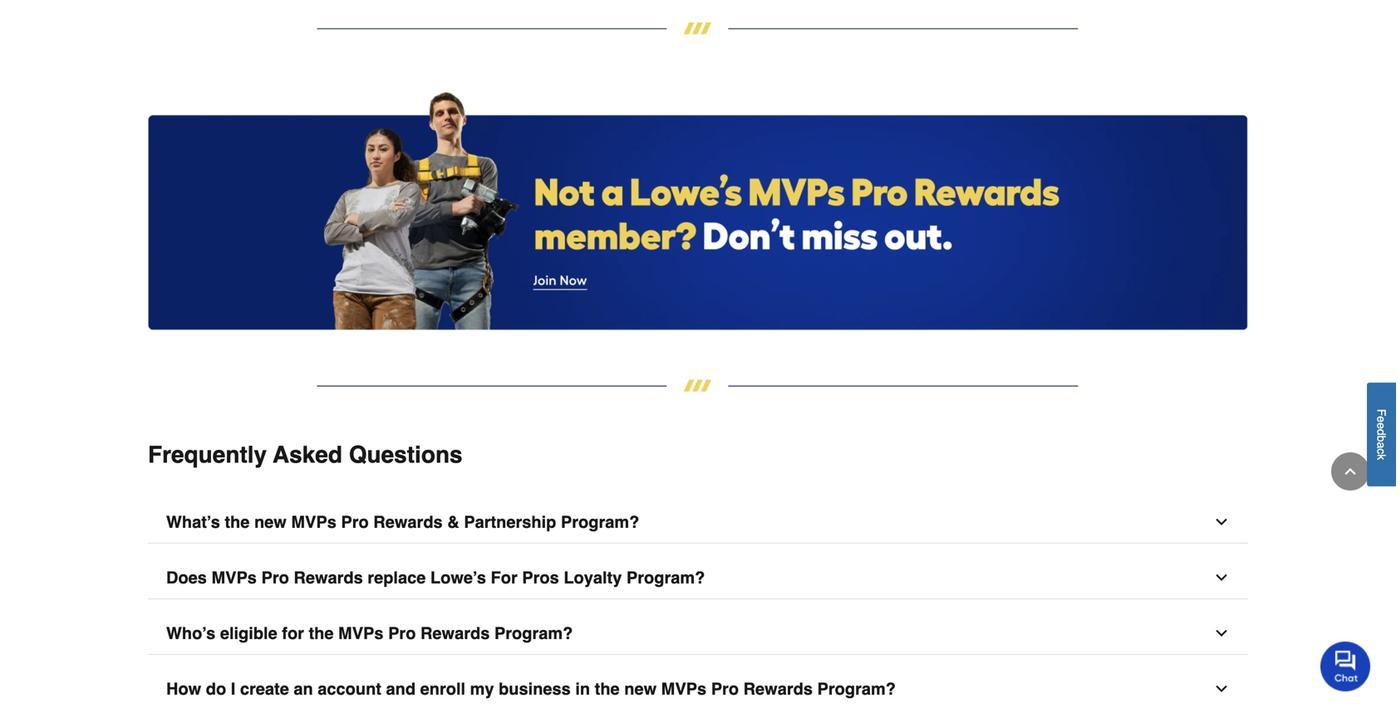 Task type: describe. For each thing, give the bounding box(es) containing it.
scroll to top element
[[1332, 453, 1370, 491]]

k
[[1375, 455, 1388, 461]]

b
[[1375, 436, 1388, 443]]

pro up for
[[261, 569, 289, 588]]

f
[[1375, 410, 1388, 417]]

chevron up image
[[1342, 464, 1359, 480]]

new inside button
[[254, 513, 287, 532]]

partnership
[[464, 513, 556, 532]]

my
[[470, 680, 494, 699]]

chevron down image for business
[[1213, 681, 1230, 698]]

frequently
[[148, 442, 267, 469]]

chat invite button image
[[1321, 642, 1371, 692]]

f e e d b a c k
[[1375, 410, 1388, 461]]

pro inside button
[[341, 513, 369, 532]]

does mvps pro rewards replace lowe's for pros loyalty program? button
[[148, 558, 1248, 600]]

program? inside button
[[561, 513, 639, 532]]

does
[[166, 569, 207, 588]]

page divider image
[[148, 380, 1248, 392]]

the inside button
[[225, 513, 250, 532]]

rewards inside button
[[373, 513, 443, 532]]

frequently asked questions
[[148, 442, 463, 469]]

chevron down image inside what's the new mvps pro rewards & partnership program? button
[[1213, 514, 1230, 531]]

who's eligible for the mvps pro rewards program? button
[[148, 613, 1248, 656]]

mvps inside what's the new mvps pro rewards & partnership program? button
[[291, 513, 337, 532]]

business
[[499, 680, 571, 699]]

f e e d b a c k button
[[1367, 383, 1396, 487]]

lowe's
[[430, 569, 486, 588]]

who's
[[166, 624, 215, 644]]

do
[[206, 680, 226, 699]]

replace
[[368, 569, 426, 588]]

pro up and
[[388, 624, 416, 644]]

new inside button
[[624, 680, 657, 699]]



Task type: locate. For each thing, give the bounding box(es) containing it.
0 horizontal spatial the
[[225, 513, 250, 532]]

enroll
[[420, 680, 466, 699]]

3 chevron down image from the top
[[1213, 681, 1230, 698]]

chevron down image inside "does mvps pro rewards replace lowe's for pros loyalty program?" button
[[1213, 570, 1230, 587]]

0 horizontal spatial new
[[254, 513, 287, 532]]

chevron down image
[[1213, 626, 1230, 642]]

2 e from the top
[[1375, 423, 1388, 430]]

mvps up 'account'
[[338, 624, 384, 644]]

1 horizontal spatial new
[[624, 680, 657, 699]]

eligible
[[220, 624, 277, 644]]

2 horizontal spatial the
[[595, 680, 620, 699]]

and
[[386, 680, 416, 699]]

account
[[318, 680, 381, 699]]

0 vertical spatial chevron down image
[[1213, 514, 1230, 531]]

2 vertical spatial chevron down image
[[1213, 681, 1230, 698]]

mvps right does
[[211, 569, 257, 588]]

in
[[575, 680, 590, 699]]

mvps
[[291, 513, 337, 532], [211, 569, 257, 588], [338, 624, 384, 644], [661, 680, 707, 699]]

e
[[1375, 417, 1388, 423], [1375, 423, 1388, 430]]

0 vertical spatial new
[[254, 513, 287, 532]]

d
[[1375, 430, 1388, 436]]

for
[[491, 569, 518, 588]]

what's
[[166, 513, 220, 532]]

hr image
[[148, 22, 1248, 34]]

0 vertical spatial the
[[225, 513, 250, 532]]

new down frequently asked questions
[[254, 513, 287, 532]]

e up d
[[1375, 417, 1388, 423]]

2 chevron down image from the top
[[1213, 570, 1230, 587]]

how
[[166, 680, 201, 699]]

pros
[[522, 569, 559, 588]]

1 vertical spatial new
[[624, 680, 657, 699]]

1 vertical spatial chevron down image
[[1213, 570, 1230, 587]]

e up b
[[1375, 423, 1388, 430]]

how do i create an account and enroll my business in the new mvps pro rewards program?
[[166, 680, 896, 699]]

questions
[[349, 442, 463, 469]]

chevron down image for program?
[[1213, 570, 1230, 587]]

2 vertical spatial the
[[595, 680, 620, 699]]

the
[[225, 513, 250, 532], [309, 624, 334, 644], [595, 680, 620, 699]]

rewards
[[373, 513, 443, 532], [294, 569, 363, 588], [421, 624, 490, 644], [744, 680, 813, 699]]

a
[[1375, 443, 1388, 449]]

what's the new mvps pro rewards & partnership program? button
[[148, 502, 1248, 544]]

chevron down image inside how do i create an account and enroll my business in the new mvps pro rewards program? button
[[1213, 681, 1230, 698]]

loyalty
[[564, 569, 622, 588]]

asked
[[273, 442, 342, 469]]

for
[[282, 624, 304, 644]]

an
[[294, 680, 313, 699]]

mvps inside "does mvps pro rewards replace lowe's for pros loyalty program?" button
[[211, 569, 257, 588]]

the right what's
[[225, 513, 250, 532]]

pro down who's eligible for the mvps pro rewards program? button
[[711, 680, 739, 699]]

1 chevron down image from the top
[[1213, 514, 1230, 531]]

i
[[231, 680, 235, 699]]

mvps down asked
[[291, 513, 337, 532]]

does mvps pro rewards replace lowe's for pros loyalty program?
[[166, 569, 705, 588]]

not a lowe's m v ps pro rewards member? don't miss out. join now. image
[[148, 84, 1248, 330]]

c
[[1375, 449, 1388, 455]]

program?
[[561, 513, 639, 532], [627, 569, 705, 588], [494, 624, 573, 644], [817, 680, 896, 699]]

mvps down who's eligible for the mvps pro rewards program? button
[[661, 680, 707, 699]]

1 vertical spatial the
[[309, 624, 334, 644]]

the right in at the left
[[595, 680, 620, 699]]

how do i create an account and enroll my business in the new mvps pro rewards program? button
[[148, 669, 1248, 704]]

mvps inside who's eligible for the mvps pro rewards program? button
[[338, 624, 384, 644]]

pro
[[341, 513, 369, 532], [261, 569, 289, 588], [388, 624, 416, 644], [711, 680, 739, 699]]

what's the new mvps pro rewards & partnership program?
[[166, 513, 639, 532]]

pro up replace
[[341, 513, 369, 532]]

mvps inside how do i create an account and enroll my business in the new mvps pro rewards program? button
[[661, 680, 707, 699]]

chevron down image
[[1213, 514, 1230, 531], [1213, 570, 1230, 587], [1213, 681, 1230, 698]]

new right in at the left
[[624, 680, 657, 699]]

1 e from the top
[[1375, 417, 1388, 423]]

create
[[240, 680, 289, 699]]

the right for
[[309, 624, 334, 644]]

&
[[447, 513, 459, 532]]

1 horizontal spatial the
[[309, 624, 334, 644]]

who's eligible for the mvps pro rewards program?
[[166, 624, 573, 644]]

new
[[254, 513, 287, 532], [624, 680, 657, 699]]



Task type: vqa. For each thing, say whether or not it's contained in the screenshot.
buckeye,
no



